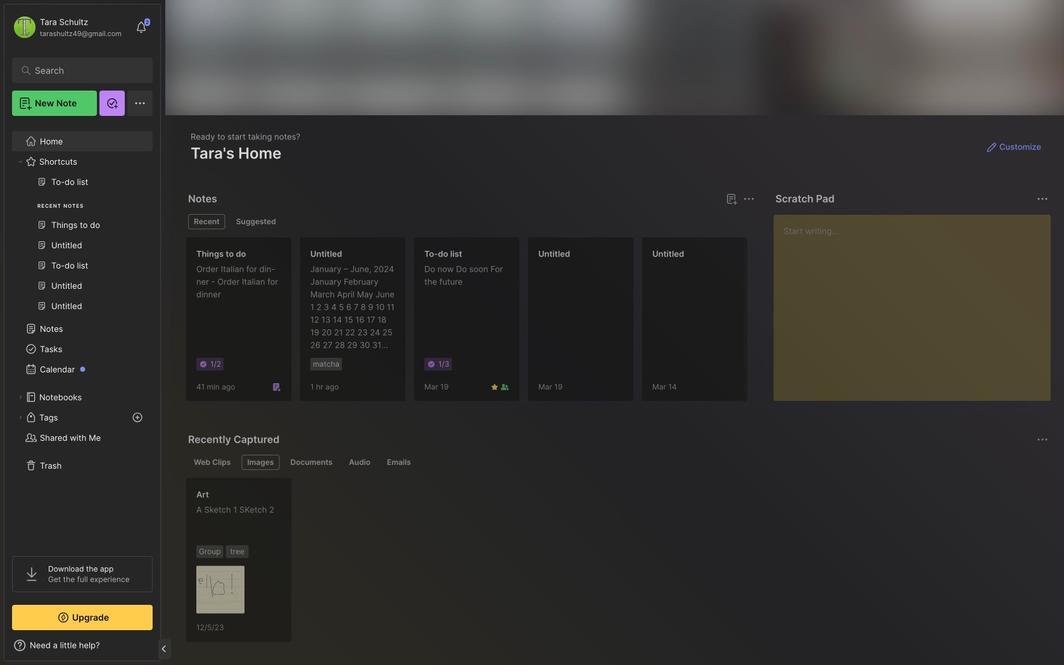 Task type: locate. For each thing, give the bounding box(es) containing it.
group
[[12, 172, 152, 324]]

expand notebooks image
[[16, 393, 24, 401]]

2 more actions image from the top
[[1035, 432, 1051, 447]]

0 vertical spatial more actions image
[[1035, 191, 1051, 207]]

thumbnail image
[[196, 566, 245, 614]]

more actions image
[[1035, 191, 1051, 207], [1035, 432, 1051, 447]]

main element
[[0, 0, 165, 665]]

None search field
[[35, 63, 136, 78]]

Account field
[[12, 15, 122, 40]]

2 more actions field from the top
[[1034, 431, 1052, 449]]

row group
[[186, 237, 1064, 409]]

0 vertical spatial more actions field
[[1034, 190, 1052, 208]]

more actions image for first the more actions field from the bottom of the page
[[1035, 432, 1051, 447]]

0 vertical spatial tab list
[[188, 214, 753, 229]]

WHAT'S NEW field
[[4, 636, 160, 656]]

expand tags image
[[16, 414, 24, 421]]

tree
[[4, 124, 160, 545]]

none search field inside main element
[[35, 63, 136, 78]]

1 vertical spatial more actions image
[[1035, 432, 1051, 447]]

tab list
[[188, 214, 753, 229], [188, 455, 1047, 470]]

1 vertical spatial more actions field
[[1034, 431, 1052, 449]]

tab
[[188, 214, 225, 229], [230, 214, 282, 229], [188, 455, 237, 470], [242, 455, 280, 470], [285, 455, 338, 470], [343, 455, 376, 470], [381, 455, 417, 470]]

1 more actions image from the top
[[1035, 191, 1051, 207]]

1 vertical spatial tab list
[[188, 455, 1047, 470]]

More actions field
[[1034, 190, 1052, 208], [1034, 431, 1052, 449]]



Task type: vqa. For each thing, say whether or not it's contained in the screenshot.
3rd row from the bottom
no



Task type: describe. For each thing, give the bounding box(es) containing it.
Start writing… text field
[[784, 215, 1051, 391]]

2 tab list from the top
[[188, 455, 1047, 470]]

1 tab list from the top
[[188, 214, 753, 229]]

group inside main element
[[12, 172, 152, 324]]

tree inside main element
[[4, 124, 160, 545]]

click to collapse image
[[160, 642, 169, 657]]

Search text field
[[35, 65, 136, 77]]

more actions image for 1st the more actions field from the top of the page
[[1035, 191, 1051, 207]]

1 more actions field from the top
[[1034, 190, 1052, 208]]



